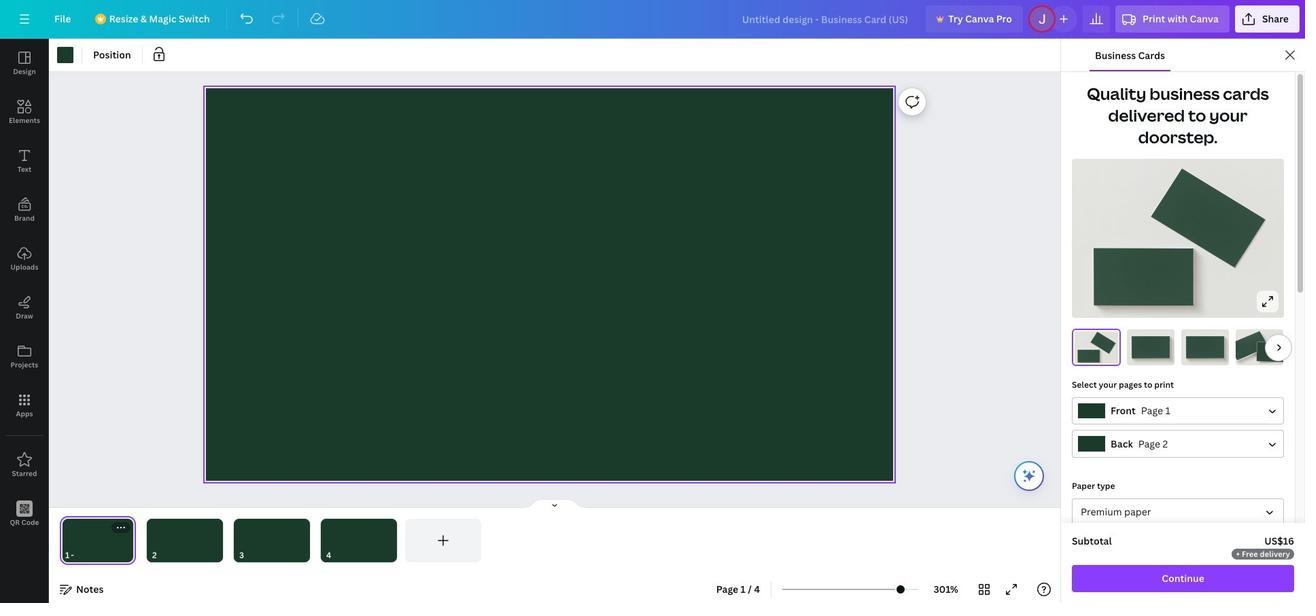 Task type: describe. For each thing, give the bounding box(es) containing it.
Page title text field
[[75, 549, 81, 563]]

Design title text field
[[731, 5, 920, 33]]

page 1 image
[[60, 519, 136, 563]]

Zoom button
[[924, 579, 968, 601]]

#1a3b29 image
[[57, 47, 73, 63]]

main menu bar
[[0, 0, 1305, 39]]



Task type: vqa. For each thing, say whether or not it's contained in the screenshot.
Page 1 "image"
yes



Task type: locate. For each thing, give the bounding box(es) containing it.
canva assistant image
[[1021, 468, 1037, 485]]

hide pages image
[[522, 499, 587, 510]]

side panel tab list
[[0, 39, 49, 539]]



